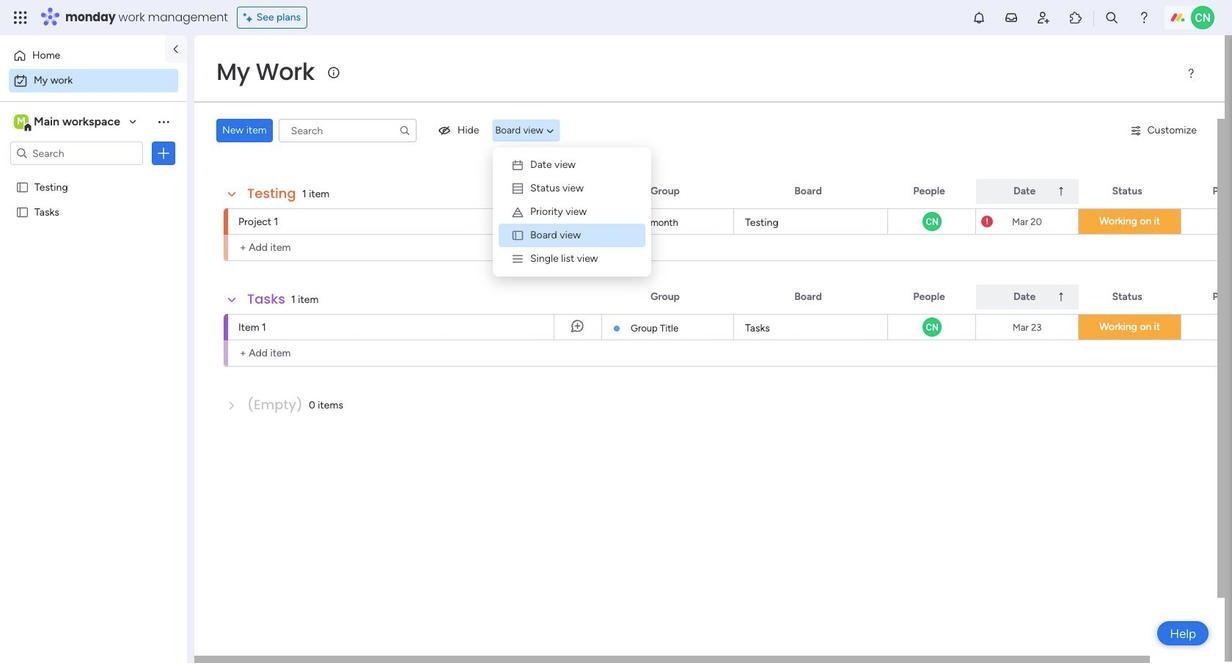 Task type: describe. For each thing, give the bounding box(es) containing it.
monday marketplace image
[[1069, 10, 1083, 25]]

update feed image
[[1004, 10, 1019, 25]]

Search in workspace field
[[31, 145, 123, 162]]

notifications image
[[972, 10, 987, 25]]

1 column header from the top
[[976, 179, 1079, 204]]

1 public board image from the top
[[15, 180, 29, 194]]

search everything image
[[1105, 10, 1119, 25]]

2 menu item from the top
[[499, 177, 646, 200]]

2 public board image from the top
[[15, 205, 29, 219]]

workspace options image
[[156, 114, 171, 129]]

priority view image
[[511, 205, 524, 219]]

search image
[[399, 125, 411, 136]]

0 vertical spatial option
[[9, 44, 156, 67]]

select product image
[[13, 10, 28, 25]]

single list view image
[[511, 252, 524, 266]]

Filter dashboard by text search field
[[279, 119, 416, 142]]

1 sort image from the top
[[1056, 186, 1067, 197]]

workspace selection element
[[14, 113, 123, 132]]



Task type: vqa. For each thing, say whether or not it's contained in the screenshot.
v2 search image
no



Task type: locate. For each thing, give the bounding box(es) containing it.
cool name image
[[1191, 6, 1215, 29]]

workspace image
[[14, 114, 29, 130]]

public board image
[[15, 180, 29, 194], [15, 205, 29, 219]]

4 menu item from the top
[[499, 224, 646, 247]]

list box
[[0, 171, 187, 422]]

1 vertical spatial sort image
[[1056, 291, 1067, 303]]

1 menu item from the top
[[499, 153, 646, 177]]

board view image
[[511, 229, 524, 242]]

menu image
[[1185, 67, 1197, 79]]

menu item down status view icon
[[499, 200, 646, 224]]

see plans image
[[243, 10, 257, 26]]

status view image
[[511, 182, 524, 195]]

invite members image
[[1036, 10, 1051, 25]]

menu item up priority view icon
[[499, 177, 646, 200]]

help image
[[1137, 10, 1152, 25]]

menu item down board view icon in the top left of the page
[[499, 247, 646, 271]]

0 vertical spatial sort image
[[1056, 186, 1067, 197]]

sort image
[[1056, 186, 1067, 197], [1056, 291, 1067, 303]]

2 vertical spatial option
[[0, 173, 187, 176]]

1 vertical spatial option
[[9, 69, 178, 92]]

menu item down priority view icon
[[499, 224, 646, 247]]

5 menu item from the top
[[499, 247, 646, 271]]

2 column header from the top
[[976, 285, 1079, 310]]

1 vertical spatial column header
[[976, 285, 1079, 310]]

menu item up status view icon
[[499, 153, 646, 177]]

options image
[[156, 146, 171, 161]]

0 vertical spatial column header
[[976, 179, 1079, 204]]

menu menu
[[499, 153, 646, 271]]

0 vertical spatial public board image
[[15, 180, 29, 194]]

column header
[[976, 179, 1079, 204], [976, 285, 1079, 310]]

1 vertical spatial public board image
[[15, 205, 29, 219]]

v2 overdue deadline image
[[981, 215, 993, 228]]

menu item
[[499, 153, 646, 177], [499, 177, 646, 200], [499, 200, 646, 224], [499, 224, 646, 247], [499, 247, 646, 271]]

option
[[9, 44, 156, 67], [9, 69, 178, 92], [0, 173, 187, 176]]

date view image
[[511, 158, 524, 172]]

3 menu item from the top
[[499, 200, 646, 224]]

None search field
[[279, 119, 416, 142]]

2 sort image from the top
[[1056, 291, 1067, 303]]



